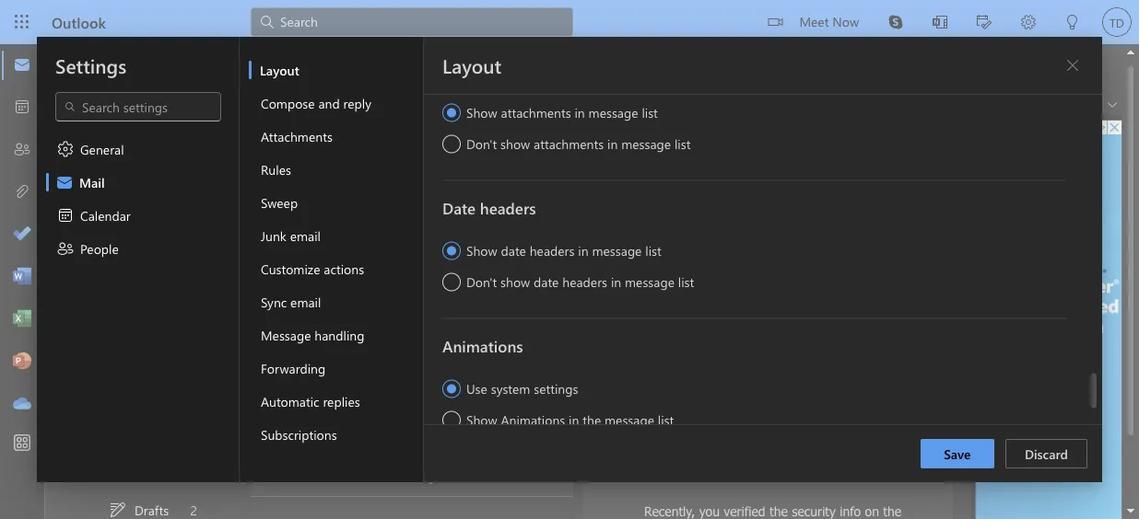 Task type: locate. For each thing, give the bounding box(es) containing it.
2 vertical spatial show
[[466, 412, 497, 429]]

files image
[[13, 183, 31, 202]]

Search settings search field
[[77, 98, 202, 116]]

1 don't from the top
[[466, 136, 497, 153]]

microsoft account security info verification
[[594, 132, 880, 152], [313, 266, 555, 283]]

outlook
[[52, 12, 106, 32], [157, 87, 203, 104], [313, 431, 359, 448]]

email right sync
[[290, 294, 321, 311]]

outlook up welcome
[[313, 431, 359, 448]]

1 vertical spatial 10/2
[[511, 342, 533, 357]]

info
[[775, 132, 801, 152], [467, 266, 489, 283], [467, 341, 489, 358], [785, 436, 846, 478]]

tree item
[[66, 492, 215, 520]]

new
[[414, 449, 438, 466]]

mon 10/2 down the show date headers in message list
[[485, 267, 533, 282]]

mt up forwarding
[[282, 332, 301, 349]]

in down the show date headers in message list
[[611, 274, 621, 291]]

attachments up the '' button
[[501, 104, 571, 121]]

account inside email message element
[[708, 253, 760, 273]]

1 10/2 from the top
[[511, 267, 533, 282]]

1 vertical spatial verification
[[492, 266, 555, 283]]

1 horizontal spatial date
[[534, 274, 559, 291]]

0 horizontal spatial your
[[385, 449, 411, 466]]

1 vertical spatial your
[[385, 449, 411, 466]]

customize
[[261, 260, 320, 277]]

 help
[[65, 87, 114, 105]]

1 vertical spatial microsoft account security info verification
[[313, 266, 555, 283]]

message for in
[[605, 412, 654, 429]]

show for attachments
[[501, 136, 530, 153]]

1 show from the top
[[501, 136, 530, 153]]

microsoft inside email message element
[[642, 253, 704, 273]]


[[56, 140, 75, 159]]

0 vertical spatial mon 10/2
[[485, 267, 533, 282]]

team up microsoft account security info was added
[[420, 322, 448, 339]]

actions
[[324, 260, 364, 277]]

mon left added
[[485, 342, 508, 357]]

show down the use
[[466, 412, 497, 429]]

security
[[719, 132, 771, 152], [420, 266, 463, 283], [420, 341, 463, 358], [644, 436, 775, 478]]

0 horizontal spatial microsoft account security info verification
[[313, 266, 555, 283]]

help right the ""
[[88, 87, 114, 104]]

0 vertical spatial animations
[[442, 336, 523, 358]]

mon
[[485, 267, 508, 282], [485, 342, 508, 357]]

attachments down show attachments in message list
[[534, 136, 604, 153]]

account
[[662, 132, 715, 152], [371, 248, 416, 265], [708, 253, 760, 273], [371, 266, 416, 283], [371, 322, 416, 339], [371, 341, 416, 358], [519, 449, 564, 466]]

help up mobile
[[224, 50, 252, 67]]

don't for don't show attachments in message list
[[466, 136, 497, 153]]

1 horizontal spatial verification
[[805, 132, 880, 152]]

1 vertical spatial show
[[501, 274, 530, 291]]

1 mon 10/2 from the top
[[485, 267, 533, 282]]

attachments
[[261, 128, 333, 145]]

1 select a conversation checkbox from the top
[[277, 252, 313, 281]]

calendar image
[[13, 99, 31, 117]]


[[134, 87, 153, 105]]

meet now
[[800, 12, 859, 29]]

microsoft account security info verification inside message list 'list box'
[[313, 266, 555, 283]]

account inside outlook team welcome to your new outlook.com account
[[519, 449, 564, 466]]

1 vertical spatial show
[[466, 242, 497, 259]]

show attachments in message list
[[466, 104, 658, 121]]

1 vertical spatial mon
[[485, 342, 508, 357]]

1 horizontal spatial mt
[[603, 263, 623, 280]]

in up don't show date headers in message list
[[578, 242, 589, 259]]

team for microsoft account security info verification
[[420, 248, 448, 265]]

compose and reply
[[261, 94, 371, 112]]

1 vertical spatial date
[[534, 274, 559, 291]]

message list list box
[[251, 164, 671, 520]]

your right to
[[385, 449, 411, 466]]

don't up was
[[466, 274, 497, 291]]

0 vertical spatial mon
[[485, 267, 508, 282]]

mon for verification
[[485, 267, 508, 282]]

star
[[408, 191, 430, 208]]

0 vertical spatial show
[[501, 136, 530, 153]]

microsoft account team for microsoft account security info was added
[[313, 322, 448, 339]]

1 vertical spatial mt
[[282, 332, 301, 349]]

message up don't show date headers in message list
[[592, 242, 642, 259]]

date down date headers
[[501, 242, 526, 259]]

headers up don't show date headers in message list
[[530, 242, 575, 259]]

tab list containing home
[[91, 44, 265, 73]]

mt inside microsoft account team image
[[603, 263, 623, 280]]

0 vertical spatial attachments
[[501, 104, 571, 121]]

0 vertical spatial your
[[796, 393, 869, 435]]

0 vertical spatial email
[[290, 227, 321, 244]]

dialog
[[0, 0, 1139, 520]]

settings heading
[[55, 53, 126, 78]]

help inside button
[[224, 50, 252, 67]]

0 horizontal spatial layout
[[260, 61, 299, 78]]

0 horizontal spatial verification
[[492, 266, 555, 283]]

1 vertical spatial select a conversation checkbox
[[277, 435, 313, 465]]

list for don't show attachments in message list
[[675, 136, 691, 153]]

show left 
[[501, 136, 530, 153]]

favorites tree
[[66, 116, 215, 382]]

message up don't show attachments in message list
[[589, 104, 638, 121]]

headers down the show date headers in message list
[[562, 274, 608, 291]]

2 show from the top
[[501, 274, 530, 291]]

settings
[[534, 381, 578, 398]]

more apps image
[[13, 435, 31, 454]]

1 vertical spatial mon 10/2
[[485, 342, 533, 357]]

don't left 
[[466, 136, 497, 153]]

mt for mt option
[[282, 332, 301, 349]]

1 horizontal spatial microsoft account security info verification
[[594, 132, 880, 152]]

animations up the use
[[442, 336, 523, 358]]

outlook team image
[[277, 435, 306, 465]]

0 horizontal spatial mt
[[282, 332, 301, 349]]

10/2 down the show date headers in message list
[[511, 267, 533, 282]]

mt for mt popup button
[[603, 263, 623, 280]]

team down date
[[420, 248, 448, 265]]

0 vertical spatial verification
[[805, 132, 880, 152]]

junk
[[261, 227, 286, 244]]

replies
[[323, 393, 360, 410]]

0 vertical spatial help
[[224, 50, 252, 67]]

message handling button
[[249, 319, 423, 352]]

2 don't from the top
[[466, 274, 497, 291]]

show for show date headers in message list
[[466, 242, 497, 259]]

team inside email message element
[[764, 253, 797, 273]]

Select a conversation checkbox
[[277, 252, 313, 281], [277, 435, 313, 465]]

favorites tree item
[[66, 124, 215, 160]]

 button
[[1058, 51, 1088, 80]]

outlook inside banner
[[52, 12, 106, 32]]

in left the at the right of the page
[[569, 412, 579, 429]]

1 vertical spatial outlook
[[157, 87, 203, 104]]

mon 10/2 up "system"
[[485, 342, 533, 357]]

outlook.com
[[441, 449, 515, 466]]

headers down 'ad'
[[480, 198, 536, 219]]

0 vertical spatial 10/2
[[511, 267, 533, 282]]

drafts
[[135, 502, 169, 519]]

software
[[619, 191, 671, 208]]

3 show from the top
[[466, 412, 497, 429]]

 button
[[54, 45, 91, 77]]

2 vertical spatial headers
[[562, 274, 608, 291]]

outlook right 
[[157, 87, 203, 104]]

mt inside microsoft account team icon
[[282, 332, 301, 349]]


[[56, 206, 75, 225]]

to
[[370, 449, 382, 466]]

sweep button
[[249, 186, 423, 219]]

attachments
[[501, 104, 571, 121], [534, 136, 604, 153]]

0 vertical spatial outlook
[[52, 12, 106, 32]]

headers
[[480, 198, 536, 219], [530, 242, 575, 259], [562, 274, 608, 291]]

document
[[0, 0, 1139, 520]]

0 vertical spatial mt
[[603, 263, 623, 280]]


[[538, 135, 557, 153]]

layout heading
[[442, 53, 502, 78]]

meet
[[800, 12, 829, 29]]

0 vertical spatial show
[[466, 104, 497, 121]]


[[109, 243, 127, 262]]

microsoft account team for microsoft account security info verification
[[313, 248, 448, 265]]

message
[[589, 104, 638, 121], [621, 136, 671, 153], [592, 242, 642, 259], [625, 274, 675, 291], [605, 412, 654, 429]]

sync email button
[[249, 286, 423, 319]]

in
[[575, 104, 585, 121], [607, 136, 618, 153], [578, 242, 589, 259], [611, 274, 621, 291], [569, 412, 579, 429]]

0 vertical spatial select a conversation checkbox
[[277, 252, 313, 281]]

don't
[[466, 136, 497, 153], [466, 274, 497, 291]]

1 horizontal spatial outlook
[[157, 87, 203, 104]]

forwarding
[[261, 360, 326, 377]]

team left <account-
[[764, 253, 797, 273]]

message right the at the right of the page
[[605, 412, 654, 429]]

show
[[466, 104, 497, 121], [466, 242, 497, 259], [466, 412, 497, 429]]

was
[[492, 341, 514, 358]]

10/2 for was
[[511, 342, 533, 357]]

2 10/2 from the top
[[511, 342, 533, 357]]

show for date
[[501, 274, 530, 291]]

ot
[[283, 441, 299, 458]]

ad
[[493, 175, 504, 188]]

1 vertical spatial don't
[[466, 274, 497, 291]]

1 horizontal spatial your
[[796, 393, 869, 435]]

show down layout heading
[[466, 104, 497, 121]]

10/2 up use system settings
[[511, 342, 533, 357]]

general
[[80, 141, 124, 158]]

layout inside button
[[260, 61, 299, 78]]

mobile
[[206, 87, 245, 104]]

date
[[501, 242, 526, 259], [534, 274, 559, 291]]

email right junk
[[290, 227, 321, 244]]

the
[[583, 412, 601, 429]]

2 mon 10/2 from the top
[[485, 342, 533, 357]]

excel image
[[13, 311, 31, 329]]

microsoft
[[594, 132, 658, 152], [313, 248, 367, 265], [642, 253, 704, 273], [313, 266, 367, 283], [313, 322, 367, 339], [313, 341, 367, 358]]

message for headers
[[592, 242, 642, 259]]

outlook link
[[52, 0, 106, 44]]

2 vertical spatial outlook
[[313, 431, 359, 448]]

mon down date headers
[[485, 267, 508, 282]]

1 mon from the top
[[485, 267, 508, 282]]

 calendar
[[56, 206, 131, 225]]

verification
[[805, 132, 880, 152], [492, 266, 555, 283]]

team
[[363, 431, 393, 448]]

your down for in the bottom of the page
[[796, 393, 869, 435]]

show down date headers
[[466, 242, 497, 259]]

1 vertical spatial help
[[88, 87, 114, 104]]

left-rail-appbar navigation
[[4, 44, 41, 426]]

in up don't show attachments in message list
[[575, 104, 585, 121]]

2 select a conversation checkbox from the top
[[277, 435, 313, 465]]

outlook banner
[[0, 0, 1139, 44]]

1 show from the top
[[466, 104, 497, 121]]

0 horizontal spatial outlook
[[52, 12, 106, 32]]

2 mon from the top
[[485, 342, 508, 357]]

home
[[106, 50, 140, 67]]

1 vertical spatial email
[[290, 294, 321, 311]]

0 horizontal spatial help
[[88, 87, 114, 104]]

show down the show date headers in message list
[[501, 274, 530, 291]]

sync email
[[261, 294, 321, 311]]

2 horizontal spatial outlook
[[313, 431, 359, 448]]

subscriptions
[[261, 426, 337, 443]]

help inside  help
[[88, 87, 114, 104]]

in down show attachments in message list
[[607, 136, 618, 153]]

outlook inside outlook team welcome to your new outlook.com account
[[313, 431, 359, 448]]

1 horizontal spatial help
[[224, 50, 252, 67]]

message up software
[[621, 136, 671, 153]]

show
[[501, 136, 530, 153], [501, 274, 530, 291]]

and
[[318, 94, 340, 112]]

animations down use system settings
[[501, 412, 565, 429]]

0 vertical spatial don't
[[466, 136, 497, 153]]

date down the show date headers in message list
[[534, 274, 559, 291]]

tab list
[[91, 44, 265, 73]]

1 horizontal spatial layout
[[442, 53, 502, 78]]


[[768, 15, 783, 29]]

2 show from the top
[[466, 242, 497, 259]]

don't show date headers in message list
[[466, 274, 694, 291]]


[[109, 206, 127, 225]]

show animations in the message list
[[466, 412, 674, 429]]

rules button
[[249, 153, 423, 186]]

to do image
[[13, 226, 31, 244]]

message down software
[[625, 274, 675, 291]]

save
[[944, 446, 971, 463]]

0 horizontal spatial date
[[501, 242, 526, 259]]

layout button
[[249, 53, 423, 87]]

outlook up  at the top of page
[[52, 12, 106, 32]]

contract
[[483, 191, 534, 208]]

mt down the show date headers in message list
[[603, 263, 623, 280]]



Task type: vqa. For each thing, say whether or not it's contained in the screenshot.
the 'Discard'
yes



Task type: describe. For each thing, give the bounding box(es) containing it.
discard
[[1025, 446, 1068, 463]]

outlook team welcome to your new outlook.com account
[[313, 431, 564, 466]]

use
[[466, 381, 488, 398]]

message for attachments
[[621, 136, 671, 153]]

powerpoint image
[[13, 353, 31, 371]]

automatic replies button
[[249, 385, 423, 418]]

1 vertical spatial headers
[[530, 242, 575, 259]]

don't show attachments in message list
[[466, 136, 691, 153]]

0 vertical spatial microsoft account security info verification
[[594, 132, 880, 152]]

added
[[517, 341, 553, 358]]

outlook for outlook team welcome to your new outlook.com account
[[313, 431, 359, 448]]

microsoft account team inside email message element
[[642, 253, 797, 273]]

automatic replies
[[261, 393, 360, 410]]

-
[[475, 191, 480, 208]]

for
[[779, 350, 823, 392]]

rules
[[261, 161, 291, 178]]

favorites
[[111, 131, 170, 150]]

word image
[[13, 268, 31, 287]]

mt button
[[595, 253, 631, 290]]

email for junk email
[[290, 227, 321, 244]]

people image
[[13, 141, 31, 159]]

contractsafe.
[[313, 191, 392, 208]]

select a conversation image
[[282, 257, 301, 276]]

help button
[[210, 44, 265, 73]]

onedrive image
[[13, 395, 31, 414]]

tree item containing drafts
[[66, 492, 215, 520]]

2
[[190, 502, 197, 519]]

save button
[[921, 440, 994, 469]]

info inside the thanks for verifying your security info
[[785, 436, 846, 478]]

help group
[[56, 77, 257, 111]]

rated.
[[434, 191, 471, 208]]

email message element
[[583, 170, 953, 520]]

calendar
[[80, 207, 131, 224]]

show for show attachments in message list
[[466, 104, 497, 121]]

contractsafe image
[[276, 176, 306, 206]]

1 vertical spatial attachments
[[534, 136, 604, 153]]

automatic
[[261, 393, 319, 410]]


[[65, 87, 84, 105]]

sync
[[261, 294, 287, 311]]

10/2 for verification
[[511, 267, 533, 282]]

c
[[287, 182, 295, 199]]

date
[[442, 198, 476, 219]]

message
[[261, 327, 311, 344]]

verification inside message list 'list box'
[[492, 266, 555, 283]]

message list section
[[251, 118, 671, 520]]

noreply@accountprotection.microsoft.com>
[[642, 273, 930, 293]]

mail
[[79, 174, 105, 191]]

microsoft account team image
[[277, 326, 306, 356]]

0 vertical spatial date
[[501, 242, 526, 259]]

thanks for verifying your security info application
[[0, 0, 1139, 520]]

mon 10/2 for was
[[485, 342, 533, 357]]

forwarding button
[[249, 352, 423, 385]]

now
[[833, 12, 859, 29]]


[[56, 240, 75, 258]]

5-
[[395, 191, 408, 208]]

show for show animations in the message list
[[466, 412, 497, 429]]

list for show date headers in message list
[[646, 242, 662, 259]]

attachments button
[[249, 120, 423, 153]]

list for show animations in the message list
[[658, 412, 674, 429]]

mon for was
[[485, 342, 508, 357]]

reply
[[343, 94, 371, 112]]

layout inside tab panel
[[442, 53, 502, 78]]

 button
[[507, 130, 533, 156]]

subscriptions button
[[249, 418, 423, 452]]

junk email button
[[249, 219, 423, 253]]

0 vertical spatial headers
[[480, 198, 536, 219]]


[[1066, 58, 1080, 73]]

security-
[[867, 253, 923, 273]]

customize actions
[[261, 260, 364, 277]]

customize actions button
[[249, 253, 423, 286]]

outlook inside  outlook mobile
[[157, 87, 203, 104]]

 button
[[76, 124, 107, 158]]

security inside the thanks for verifying your security info
[[644, 436, 775, 478]]

 outlook mobile
[[134, 87, 245, 105]]

Select a conversation checkbox
[[277, 326, 313, 356]]

management
[[537, 191, 615, 208]]

<account-
[[801, 253, 867, 273]]

thanks
[[644, 350, 768, 392]]

select a conversation checkbox containing ot
[[277, 435, 313, 465]]

document containing settings
[[0, 0, 1139, 520]]

handling
[[315, 327, 365, 344]]

settings tab list
[[37, 37, 240, 483]]

your inside outlook team welcome to your new outlook.com account
[[385, 449, 411, 466]]

layout tab panel
[[424, 37, 1102, 520]]

home button
[[92, 44, 154, 73]]


[[63, 51, 83, 71]]

use system settings
[[466, 381, 578, 398]]

settings
[[55, 53, 126, 78]]

thanks for verifying your security info
[[644, 350, 869, 478]]

sweep
[[261, 194, 298, 211]]

 button
[[533, 130, 562, 156]]

your inside the thanks for verifying your security info
[[796, 393, 869, 435]]

people
[[80, 240, 119, 257]]


[[64, 100, 77, 113]]

 tree
[[66, 418, 215, 520]]


[[109, 465, 127, 483]]

welcome
[[313, 449, 366, 466]]

compose
[[261, 94, 315, 112]]

mon 10/2 for verification
[[485, 267, 533, 282]]

contractsafe. 5-star rated. - contract management software
[[313, 191, 671, 208]]

1 vertical spatial animations
[[501, 412, 565, 429]]

microsoft account team image
[[595, 253, 631, 290]]

email for sync email
[[290, 294, 321, 311]]

dialog containing settings
[[0, 0, 1139, 520]]

outlook for outlook
[[52, 12, 106, 32]]

<account-security- noreply@accountprotection.microsoft.com>
[[642, 253, 930, 293]]

mail image
[[13, 56, 31, 75]]

show date headers in message list
[[466, 242, 662, 259]]


[[109, 170, 127, 188]]

junk email
[[261, 227, 321, 244]]

system
[[491, 381, 530, 398]]


[[55, 173, 74, 192]]


[[85, 133, 100, 148]]

don't for don't show date headers in message list
[[466, 274, 497, 291]]

message handling
[[261, 327, 365, 344]]

inbox
[[315, 132, 353, 152]]


[[512, 136, 528, 153]]

compose and reply button
[[249, 87, 423, 120]]

team for microsoft account security info was added
[[420, 322, 448, 339]]

date headers
[[442, 198, 536, 219]]



